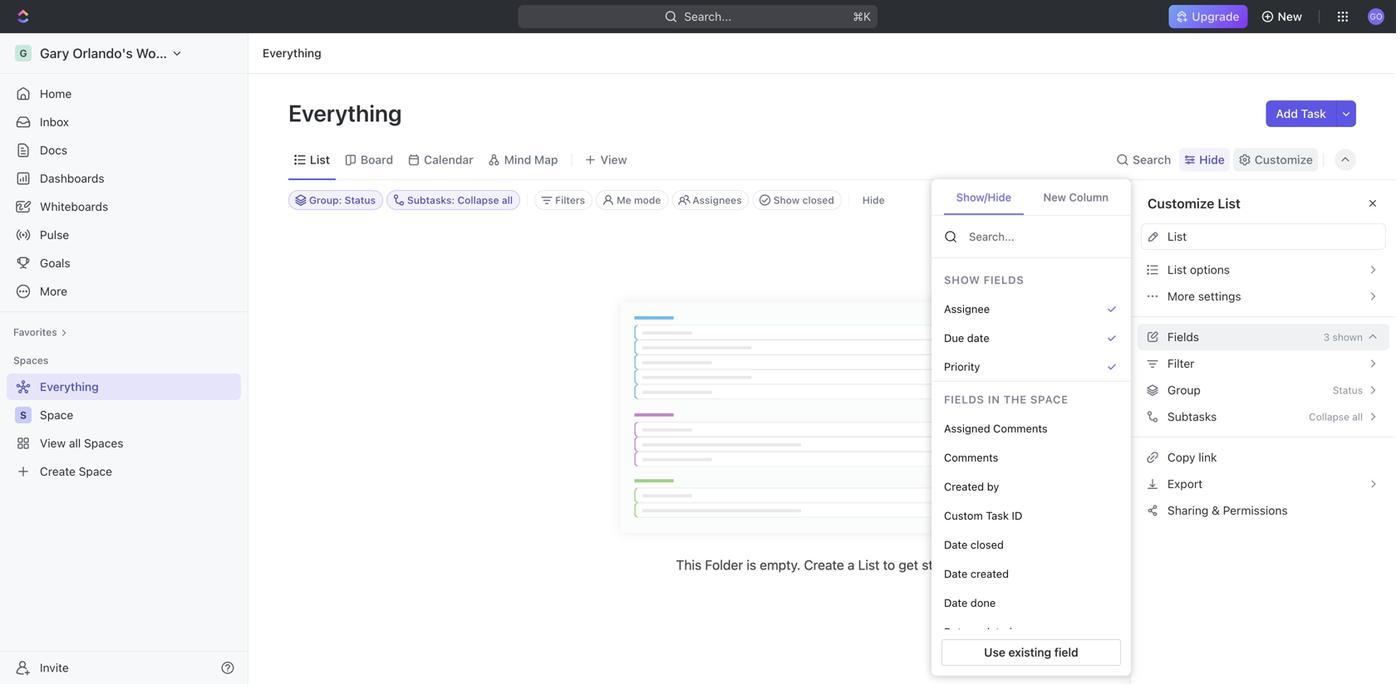 Task type: vqa. For each thing, say whether or not it's contained in the screenshot.
the shown
yes



Task type: describe. For each thing, give the bounding box(es) containing it.
done
[[971, 597, 996, 610]]

show/hide
[[956, 191, 1012, 204]]

collapse all
[[1309, 411, 1363, 423]]

add task button
[[1266, 101, 1336, 127]]

add task
[[1276, 107, 1326, 121]]

date for date closed
[[944, 539, 968, 552]]

create space link
[[7, 459, 238, 485]]

sharing & permissions button
[[1141, 498, 1386, 524]]

list up group:
[[310, 153, 330, 167]]

⌘k
[[853, 10, 871, 23]]

copy link
[[1168, 451, 1217, 465]]

go button
[[1363, 3, 1390, 30]]

s
[[20, 410, 27, 421]]

view button
[[579, 148, 633, 172]]

upgrade
[[1192, 10, 1240, 23]]

list down hide dropdown button
[[1218, 196, 1241, 212]]

invite
[[40, 662, 69, 675]]

create inside "link"
[[40, 465, 76, 479]]

group:
[[309, 194, 342, 206]]

more settings button
[[1141, 283, 1386, 310]]

group: status
[[309, 194, 376, 206]]

custom task id
[[944, 510, 1023, 523]]

export button
[[1141, 471, 1386, 498]]

Search field
[[967, 229, 1118, 244]]

calendar
[[424, 153, 473, 167]]

&
[[1212, 504, 1220, 518]]

docs
[[40, 143, 67, 157]]

calendar link
[[421, 148, 473, 172]]

export button
[[1141, 471, 1386, 498]]

3 shown
[[1324, 332, 1363, 343]]

gary orlando's workspace
[[40, 45, 205, 61]]

mind map link
[[501, 148, 558, 172]]

customize button
[[1233, 148, 1318, 172]]

settings
[[1198, 290, 1241, 303]]

date for date updated
[[944, 626, 968, 639]]

dashboards link
[[7, 165, 241, 192]]

date created
[[944, 568, 1009, 581]]

1 horizontal spatial collapse
[[1309, 411, 1350, 423]]

assignees
[[693, 194, 742, 206]]

use existing field button
[[942, 640, 1121, 667]]

link
[[1199, 451, 1217, 465]]

customize for customize
[[1255, 153, 1313, 167]]

date done
[[944, 597, 996, 610]]

date
[[967, 332, 990, 345]]

space, , element
[[15, 407, 32, 424]]

assignee
[[944, 303, 990, 316]]

Search tasks... text field
[[1189, 188, 1356, 213]]

list inside button
[[1168, 263, 1187, 277]]

more button
[[7, 278, 241, 305]]

0 horizontal spatial spaces
[[13, 355, 49, 367]]

filters
[[555, 194, 585, 206]]

closed for date closed
[[971, 539, 1004, 552]]

hide inside dropdown button
[[1199, 153, 1225, 167]]

view for view all spaces
[[40, 437, 66, 450]]

customize for customize list
[[1148, 196, 1215, 212]]

view button
[[579, 140, 633, 180]]

favorites
[[13, 327, 57, 338]]

view all spaces link
[[7, 431, 238, 457]]

me
[[617, 194, 631, 206]]

custom
[[944, 510, 983, 523]]

date for date created
[[944, 568, 968, 581]]

show
[[774, 194, 800, 206]]

go
[[1370, 11, 1383, 21]]

filter
[[1168, 357, 1195, 371]]

search button
[[1111, 148, 1176, 172]]

date updated
[[944, 626, 1012, 639]]

upgrade link
[[1169, 5, 1248, 28]]

pulse link
[[7, 222, 241, 249]]

board link
[[357, 148, 393, 172]]

sidebar navigation
[[0, 33, 252, 685]]

inbox link
[[7, 109, 241, 135]]

priority
[[944, 361, 980, 373]]

all for collapse all
[[1352, 411, 1363, 423]]

created by
[[944, 481, 999, 493]]

export
[[1168, 477, 1203, 491]]

shown
[[1333, 332, 1363, 343]]

due
[[944, 332, 964, 345]]

new column
[[1044, 191, 1109, 204]]

show closed button
[[753, 190, 842, 210]]

filter button
[[1131, 351, 1396, 377]]

gary orlando's workspace, , element
[[15, 45, 32, 62]]

use existing field
[[984, 646, 1079, 660]]

workspace
[[136, 45, 205, 61]]

copy
[[1168, 451, 1196, 465]]

id
[[1012, 510, 1023, 523]]

search
[[1133, 153, 1171, 167]]

gary
[[40, 45, 69, 61]]

is
[[747, 558, 756, 573]]

started.
[[922, 558, 969, 573]]

all for view all spaces
[[69, 437, 81, 450]]

column
[[1069, 191, 1109, 204]]

more for more settings
[[1168, 290, 1195, 303]]

favorites button
[[7, 322, 74, 342]]

me mode button
[[596, 190, 669, 210]]

orlando's
[[73, 45, 133, 61]]

created
[[944, 481, 984, 493]]

due date
[[944, 332, 990, 345]]

task for add
[[1301, 107, 1326, 121]]

hide button
[[856, 190, 892, 210]]

new for new
[[1278, 10, 1302, 23]]

subtasks
[[1168, 410, 1217, 424]]

pulse
[[40, 228, 69, 242]]



Task type: locate. For each thing, give the bounding box(es) containing it.
whiteboards link
[[7, 194, 241, 220]]

1 vertical spatial comments
[[944, 452, 999, 464]]

comments
[[993, 423, 1048, 435], [944, 452, 999, 464]]

closed right show
[[803, 194, 834, 206]]

status
[[345, 194, 376, 206], [1333, 385, 1363, 396]]

hide inside button
[[863, 194, 885, 206]]

1 vertical spatial closed
[[971, 539, 1004, 552]]

sharing
[[1168, 504, 1209, 518]]

new left column
[[1044, 191, 1066, 204]]

show closed
[[774, 194, 834, 206]]

list
[[310, 153, 330, 167], [1218, 196, 1241, 212], [1168, 230, 1187, 244], [1168, 263, 1187, 277], [858, 558, 880, 573]]

collapse up copy link button on the bottom right of the page
[[1309, 411, 1350, 423]]

subtasks:
[[407, 194, 455, 206]]

0 horizontal spatial space
[[40, 408, 73, 422]]

1 vertical spatial everything link
[[7, 374, 238, 401]]

empty.
[[760, 558, 801, 573]]

0 vertical spatial collapse
[[458, 194, 499, 206]]

new for new column
[[1044, 191, 1066, 204]]

permissions
[[1223, 504, 1288, 518]]

tree inside sidebar navigation
[[7, 374, 241, 485]]

0 horizontal spatial task
[[986, 510, 1009, 523]]

1 horizontal spatial view
[[601, 153, 627, 167]]

all down mind at the top left of page
[[502, 194, 513, 206]]

0 vertical spatial task
[[1301, 107, 1326, 121]]

whiteboards
[[40, 200, 108, 214]]

0 horizontal spatial new
[[1044, 191, 1066, 204]]

all down the shown
[[1352, 411, 1363, 423]]

view up me
[[601, 153, 627, 167]]

customize
[[1255, 153, 1313, 167], [1148, 196, 1215, 212]]

4 date from the top
[[944, 626, 968, 639]]

spaces up the create space "link" on the bottom
[[84, 437, 123, 450]]

board
[[361, 153, 393, 167]]

everything for the bottommost the everything link
[[40, 380, 99, 394]]

closed
[[803, 194, 834, 206], [971, 539, 1004, 552]]

0 horizontal spatial customize
[[1148, 196, 1215, 212]]

1 vertical spatial new
[[1044, 191, 1066, 204]]

task inside "button"
[[1301, 107, 1326, 121]]

spaces down 'favorites'
[[13, 355, 49, 367]]

hide button
[[1180, 148, 1230, 172]]

0 horizontal spatial create
[[40, 465, 76, 479]]

date closed
[[944, 539, 1004, 552]]

1 horizontal spatial space
[[79, 465, 112, 479]]

this folder is empty. create a list to get started.
[[676, 558, 969, 573]]

task for custom
[[986, 510, 1009, 523]]

mind map
[[504, 153, 558, 167]]

0 vertical spatial hide
[[1199, 153, 1225, 167]]

view
[[601, 153, 627, 167], [40, 437, 66, 450]]

2 horizontal spatial all
[[1352, 411, 1363, 423]]

date left done
[[944, 597, 968, 610]]

0 vertical spatial new
[[1278, 10, 1302, 23]]

0 vertical spatial everything link
[[258, 43, 326, 63]]

list options button
[[1141, 257, 1386, 283]]

new column button
[[1034, 181, 1119, 215]]

1 horizontal spatial create
[[804, 558, 844, 573]]

use
[[984, 646, 1006, 660]]

spaces
[[13, 355, 49, 367], [84, 437, 123, 450]]

1 vertical spatial spaces
[[84, 437, 123, 450]]

fields
[[1168, 330, 1199, 344]]

0 horizontal spatial more
[[40, 285, 67, 298]]

0 vertical spatial space
[[40, 408, 73, 422]]

by
[[987, 481, 999, 493]]

sharing & permissions
[[1168, 504, 1288, 518]]

customize inside the customize button
[[1255, 153, 1313, 167]]

task left id
[[986, 510, 1009, 523]]

create left a
[[804, 558, 844, 573]]

more settings
[[1168, 290, 1241, 303]]

space link
[[40, 402, 238, 429]]

new inside button
[[1044, 191, 1066, 204]]

collapse right subtasks:
[[458, 194, 499, 206]]

1 vertical spatial status
[[1333, 385, 1363, 396]]

goals
[[40, 256, 70, 270]]

space
[[40, 408, 73, 422], [79, 465, 112, 479]]

more down list options
[[1168, 290, 1195, 303]]

1 horizontal spatial spaces
[[84, 437, 123, 450]]

1 vertical spatial all
[[1352, 411, 1363, 423]]

closed up created
[[971, 539, 1004, 552]]

copy link button
[[1141, 445, 1386, 471]]

all inside "tree"
[[69, 437, 81, 450]]

assigned comments
[[944, 423, 1048, 435]]

folder
[[705, 558, 743, 573]]

status up collapse all
[[1333, 385, 1363, 396]]

0 horizontal spatial view
[[40, 437, 66, 450]]

tree containing everything
[[7, 374, 241, 485]]

1 vertical spatial everything
[[288, 99, 407, 127]]

home
[[40, 87, 72, 101]]

0 horizontal spatial collapse
[[458, 194, 499, 206]]

new right upgrade
[[1278, 10, 1302, 23]]

collapse
[[458, 194, 499, 206], [1309, 411, 1350, 423]]

closed for show closed
[[803, 194, 834, 206]]

0 horizontal spatial all
[[69, 437, 81, 450]]

get
[[899, 558, 919, 573]]

goals link
[[7, 250, 241, 277]]

date
[[944, 539, 968, 552], [944, 568, 968, 581], [944, 597, 968, 610], [944, 626, 968, 639]]

space inside space link
[[40, 408, 73, 422]]

1 vertical spatial space
[[79, 465, 112, 479]]

date up started.
[[944, 539, 968, 552]]

2 vertical spatial everything
[[40, 380, 99, 394]]

0 horizontal spatial status
[[345, 194, 376, 206]]

assignees button
[[672, 190, 749, 210]]

more inside button
[[1168, 290, 1195, 303]]

group
[[1168, 384, 1201, 397]]

2 date from the top
[[944, 568, 968, 581]]

hide up customize list
[[1199, 153, 1225, 167]]

more down goals
[[40, 285, 67, 298]]

mode
[[634, 194, 661, 206]]

filter button
[[1141, 351, 1386, 377]]

1 horizontal spatial all
[[502, 194, 513, 206]]

view up create space
[[40, 437, 66, 450]]

more for more
[[40, 285, 67, 298]]

a
[[848, 558, 855, 573]]

new inside button
[[1278, 10, 1302, 23]]

2 vertical spatial all
[[69, 437, 81, 450]]

date down date done
[[944, 626, 968, 639]]

space inside the create space "link"
[[79, 465, 112, 479]]

created
[[971, 568, 1009, 581]]

tree
[[7, 374, 241, 485]]

date for date done
[[944, 597, 968, 610]]

0 horizontal spatial everything link
[[7, 374, 238, 401]]

list down customize list
[[1168, 230, 1187, 244]]

task right the add
[[1301, 107, 1326, 121]]

g
[[19, 47, 27, 59]]

add
[[1276, 107, 1298, 121]]

space right space, , element
[[40, 408, 73, 422]]

mind
[[504, 153, 531, 167]]

1 horizontal spatial hide
[[1199, 153, 1225, 167]]

docs link
[[7, 137, 241, 164]]

0 vertical spatial status
[[345, 194, 376, 206]]

more inside dropdown button
[[40, 285, 67, 298]]

everything inside "tree"
[[40, 380, 99, 394]]

hide right the show closed
[[863, 194, 885, 206]]

1 horizontal spatial status
[[1333, 385, 1363, 396]]

filters button
[[534, 190, 593, 210]]

dashboards
[[40, 172, 104, 185]]

1 vertical spatial task
[[986, 510, 1009, 523]]

1 vertical spatial collapse
[[1309, 411, 1350, 423]]

comments up created by
[[944, 452, 999, 464]]

0 vertical spatial spaces
[[13, 355, 49, 367]]

customize down hide dropdown button
[[1148, 196, 1215, 212]]

create down view all spaces
[[40, 465, 76, 479]]

task
[[1301, 107, 1326, 121], [986, 510, 1009, 523]]

1 horizontal spatial more
[[1168, 290, 1195, 303]]

search...
[[684, 10, 732, 23]]

comments right assigned
[[993, 423, 1048, 435]]

existing
[[1009, 646, 1051, 660]]

view inside sidebar navigation
[[40, 437, 66, 450]]

status right group:
[[345, 194, 376, 206]]

view for view
[[601, 153, 627, 167]]

1 horizontal spatial task
[[1301, 107, 1326, 121]]

0 vertical spatial customize
[[1255, 153, 1313, 167]]

customize up search tasks... text box
[[1255, 153, 1313, 167]]

0 vertical spatial view
[[601, 153, 627, 167]]

3
[[1324, 332, 1330, 343]]

1 horizontal spatial everything link
[[258, 43, 326, 63]]

0 vertical spatial closed
[[803, 194, 834, 206]]

everything
[[263, 46, 321, 60], [288, 99, 407, 127], [40, 380, 99, 394]]

everything for the everything link to the top
[[263, 46, 321, 60]]

1 vertical spatial view
[[40, 437, 66, 450]]

everything link
[[258, 43, 326, 63], [7, 374, 238, 401]]

list left the options
[[1168, 263, 1187, 277]]

0 horizontal spatial hide
[[863, 194, 885, 206]]

1 horizontal spatial closed
[[971, 539, 1004, 552]]

0 vertical spatial comments
[[993, 423, 1048, 435]]

0 vertical spatial create
[[40, 465, 76, 479]]

3 date from the top
[[944, 597, 968, 610]]

view inside button
[[601, 153, 627, 167]]

closed inside dropdown button
[[803, 194, 834, 206]]

1 horizontal spatial new
[[1278, 10, 1302, 23]]

1 horizontal spatial customize
[[1255, 153, 1313, 167]]

list right a
[[858, 558, 880, 573]]

0 vertical spatial all
[[502, 194, 513, 206]]

list options
[[1168, 263, 1230, 277]]

date up date done
[[944, 568, 968, 581]]

updated
[[971, 626, 1012, 639]]

tab list containing show/hide
[[932, 180, 1131, 216]]

1 vertical spatial create
[[804, 558, 844, 573]]

space down view all spaces
[[79, 465, 112, 479]]

0 horizontal spatial closed
[[803, 194, 834, 206]]

1 vertical spatial hide
[[863, 194, 885, 206]]

1 vertical spatial customize
[[1148, 196, 1215, 212]]

tab list
[[932, 180, 1131, 216]]

1 date from the top
[[944, 539, 968, 552]]

0 vertical spatial everything
[[263, 46, 321, 60]]

to
[[883, 558, 895, 573]]

all up create space
[[69, 437, 81, 450]]

customize list
[[1148, 196, 1241, 212]]



